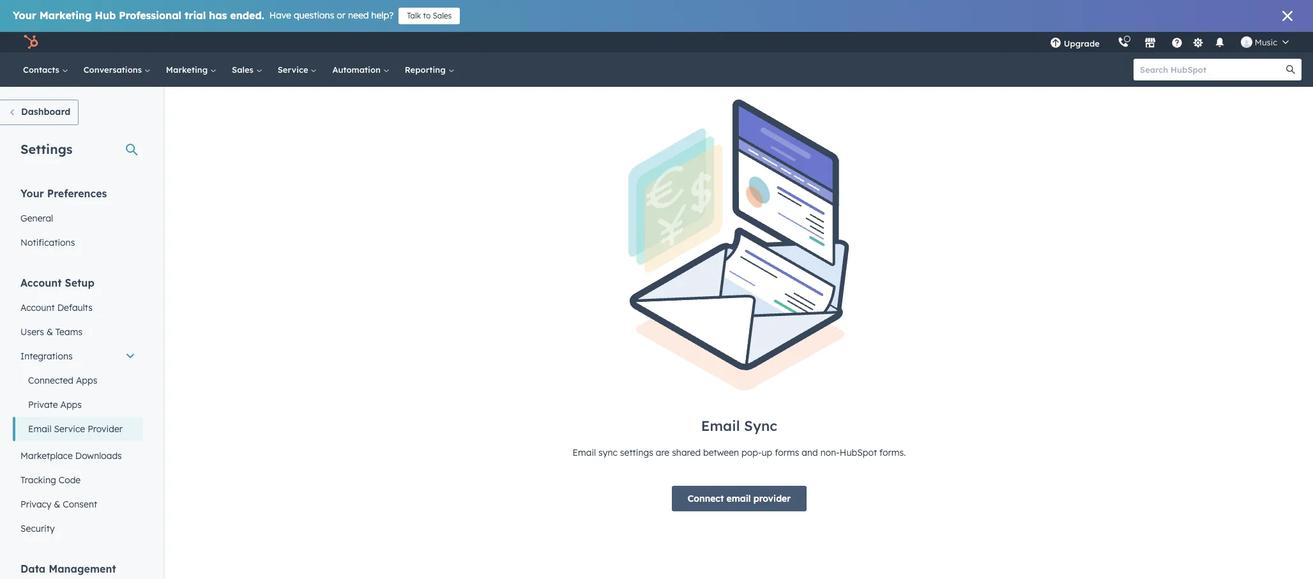 Task type: describe. For each thing, give the bounding box(es) containing it.
service inside account setup element
[[54, 423, 85, 435]]

users & teams link
[[13, 320, 143, 344]]

dashboard link
[[0, 100, 79, 125]]

connect email provider
[[688, 493, 791, 504]]

reporting
[[405, 65, 448, 75]]

help?
[[371, 10, 394, 21]]

calling icon button
[[1112, 34, 1134, 50]]

upgrade image
[[1050, 38, 1061, 49]]

email service provider
[[28, 423, 123, 435]]

hubspot
[[840, 447, 877, 458]]

notifications button
[[1209, 32, 1231, 52]]

setup
[[65, 277, 94, 289]]

your for your marketing hub professional trial has ended. have questions or need help?
[[13, 9, 36, 22]]

sales link
[[224, 52, 270, 87]]

private apps link
[[13, 393, 143, 417]]

dashboard
[[21, 106, 70, 118]]

account defaults
[[20, 302, 93, 314]]

automation
[[332, 65, 383, 75]]

settings image
[[1193, 37, 1204, 49]]

security link
[[13, 517, 143, 541]]

account setup
[[20, 277, 94, 289]]

contacts
[[23, 65, 62, 75]]

apps for connected apps
[[76, 375, 97, 386]]

tracking code
[[20, 475, 81, 486]]

need
[[348, 10, 369, 21]]

connected apps
[[28, 375, 97, 386]]

automation link
[[325, 52, 397, 87]]

professional
[[119, 9, 182, 22]]

conversations link
[[76, 52, 158, 87]]

tracking code link
[[13, 468, 143, 492]]

privacy & consent
[[20, 499, 97, 510]]

notifications link
[[13, 231, 143, 255]]

marketplace downloads
[[20, 450, 122, 462]]

management
[[49, 563, 116, 575]]

integrations
[[20, 351, 73, 362]]

music
[[1255, 37, 1277, 47]]

provider
[[88, 423, 123, 435]]

upgrade
[[1064, 38, 1100, 49]]

your marketing hub professional trial has ended. have questions or need help?
[[13, 9, 394, 22]]

search button
[[1280, 59, 1302, 80]]

have
[[269, 10, 291, 21]]

general
[[20, 213, 53, 224]]

tracking
[[20, 475, 56, 486]]

marketplaces button
[[1137, 32, 1164, 52]]

account defaults link
[[13, 296, 143, 320]]

and
[[802, 447, 818, 458]]

connected apps link
[[13, 369, 143, 393]]

code
[[59, 475, 81, 486]]

your preferences
[[20, 187, 107, 200]]

& for users
[[47, 326, 53, 338]]

marketing link
[[158, 52, 224, 87]]

non-
[[821, 447, 840, 458]]

provider
[[753, 493, 791, 504]]

& for privacy
[[54, 499, 60, 510]]

data management
[[20, 563, 116, 575]]

preferences
[[47, 187, 107, 200]]

music button
[[1233, 32, 1297, 52]]

connect
[[688, 493, 724, 504]]

to
[[423, 11, 431, 20]]

questions
[[294, 10, 334, 21]]

privacy
[[20, 499, 51, 510]]

downloads
[[75, 450, 122, 462]]

marketplace downloads link
[[13, 444, 143, 468]]

email for email service provider
[[28, 423, 51, 435]]

users & teams
[[20, 326, 82, 338]]

talk to sales
[[407, 11, 452, 20]]

security
[[20, 523, 55, 535]]

notifications image
[[1214, 38, 1226, 49]]

sync
[[744, 417, 777, 435]]

your for your preferences
[[20, 187, 44, 200]]

up
[[762, 447, 772, 458]]

1 horizontal spatial service
[[278, 65, 311, 75]]

email service provider link
[[13, 417, 143, 441]]



Task type: locate. For each thing, give the bounding box(es) containing it.
Search HubSpot search field
[[1134, 59, 1290, 80]]

menu
[[1041, 32, 1298, 52]]

1 vertical spatial sales
[[232, 65, 256, 75]]

your
[[13, 9, 36, 22], [20, 187, 44, 200]]

1 horizontal spatial &
[[54, 499, 60, 510]]

service
[[278, 65, 311, 75], [54, 423, 85, 435]]

0 horizontal spatial email
[[28, 423, 51, 435]]

marketplace
[[20, 450, 73, 462]]

1 vertical spatial account
[[20, 302, 55, 314]]

talk to sales button
[[399, 8, 460, 24]]

apps up email service provider
[[60, 399, 82, 411]]

email sync settings are shared between pop-up forms and non-hubspot forms.
[[573, 447, 906, 458]]

marketing left hub
[[39, 9, 92, 22]]

& right privacy
[[54, 499, 60, 510]]

account for account defaults
[[20, 302, 55, 314]]

0 vertical spatial apps
[[76, 375, 97, 386]]

search image
[[1286, 65, 1295, 74]]

account up account defaults
[[20, 277, 62, 289]]

email up between on the bottom of the page
[[701, 417, 740, 435]]

apps up private apps link
[[76, 375, 97, 386]]

sales inside sales link
[[232, 65, 256, 75]]

1 vertical spatial your
[[20, 187, 44, 200]]

settings
[[620, 447, 653, 458]]

close image
[[1282, 11, 1293, 21]]

account for account setup
[[20, 277, 62, 289]]

users
[[20, 326, 44, 338]]

hubspot link
[[15, 34, 48, 50]]

apps for private apps
[[60, 399, 82, 411]]

are
[[656, 447, 669, 458]]

0 horizontal spatial service
[[54, 423, 85, 435]]

apps
[[76, 375, 97, 386], [60, 399, 82, 411]]

& right users
[[47, 326, 53, 338]]

reporting link
[[397, 52, 462, 87]]

email for email sync settings are shared between pop-up forms and non-hubspot forms.
[[573, 447, 596, 458]]

1 vertical spatial &
[[54, 499, 60, 510]]

0 vertical spatial marketing
[[39, 9, 92, 22]]

service link
[[270, 52, 325, 87]]

0 vertical spatial account
[[20, 277, 62, 289]]

contacts link
[[15, 52, 76, 87]]

settings link
[[1190, 35, 1206, 49]]

email sync
[[701, 417, 777, 435]]

talk
[[407, 11, 421, 20]]

0 vertical spatial sales
[[433, 11, 452, 20]]

account
[[20, 277, 62, 289], [20, 302, 55, 314]]

email
[[701, 417, 740, 435], [28, 423, 51, 435], [573, 447, 596, 458]]

1 horizontal spatial sales
[[433, 11, 452, 20]]

0 horizontal spatial &
[[47, 326, 53, 338]]

greg robinson image
[[1241, 36, 1252, 48]]

sales right marketing link
[[232, 65, 256, 75]]

menu item
[[1109, 32, 1111, 52]]

email down private
[[28, 423, 51, 435]]

1 horizontal spatial marketing
[[166, 65, 210, 75]]

between
[[703, 447, 739, 458]]

account up users
[[20, 302, 55, 314]]

has
[[209, 9, 227, 22]]

marketing down trial
[[166, 65, 210, 75]]

calling icon image
[[1118, 37, 1129, 49]]

1 account from the top
[[20, 277, 62, 289]]

or
[[337, 10, 346, 21]]

1 vertical spatial apps
[[60, 399, 82, 411]]

conversations
[[83, 65, 144, 75]]

general link
[[13, 206, 143, 231]]

0 vertical spatial your
[[13, 9, 36, 22]]

email left "sync"
[[573, 447, 596, 458]]

help image
[[1171, 38, 1183, 49]]

0 vertical spatial &
[[47, 326, 53, 338]]

trial
[[185, 9, 206, 22]]

data
[[20, 563, 46, 575]]

connected
[[28, 375, 73, 386]]

defaults
[[57, 302, 93, 314]]

sales
[[433, 11, 452, 20], [232, 65, 256, 75]]

your preferences element
[[13, 186, 143, 255]]

teams
[[55, 326, 82, 338]]

2 account from the top
[[20, 302, 55, 314]]

your up 'general'
[[20, 187, 44, 200]]

privacy & consent link
[[13, 492, 143, 517]]

service right sales link
[[278, 65, 311, 75]]

forms.
[[879, 447, 906, 458]]

service down private apps link
[[54, 423, 85, 435]]

menu containing music
[[1041, 32, 1298, 52]]

email
[[726, 493, 751, 504]]

hubspot image
[[23, 34, 38, 50]]

forms
[[775, 447, 799, 458]]

email for email sync
[[701, 417, 740, 435]]

sales inside talk to sales button
[[433, 11, 452, 20]]

0 horizontal spatial marketing
[[39, 9, 92, 22]]

sales right to
[[433, 11, 452, 20]]

ended.
[[230, 9, 264, 22]]

connect email provider button
[[672, 486, 807, 511]]

marketing
[[39, 9, 92, 22], [166, 65, 210, 75]]

1 vertical spatial marketing
[[166, 65, 210, 75]]

shared
[[672, 447, 701, 458]]

settings
[[20, 141, 73, 157]]

1 horizontal spatial email
[[573, 447, 596, 458]]

pop-
[[742, 447, 762, 458]]

integrations button
[[13, 344, 143, 369]]

your up hubspot image
[[13, 9, 36, 22]]

notifications
[[20, 237, 75, 248]]

&
[[47, 326, 53, 338], [54, 499, 60, 510]]

marketplaces image
[[1144, 38, 1156, 49]]

consent
[[63, 499, 97, 510]]

0 vertical spatial service
[[278, 65, 311, 75]]

private apps
[[28, 399, 82, 411]]

account setup element
[[13, 276, 143, 541]]

2 horizontal spatial email
[[701, 417, 740, 435]]

0 horizontal spatial sales
[[232, 65, 256, 75]]

email inside email service provider link
[[28, 423, 51, 435]]

help button
[[1166, 32, 1188, 52]]

private
[[28, 399, 58, 411]]

hub
[[95, 9, 116, 22]]

sync
[[599, 447, 618, 458]]

1 vertical spatial service
[[54, 423, 85, 435]]



Task type: vqa. For each thing, say whether or not it's contained in the screenshot.
The Apps in Private Apps "link"
yes



